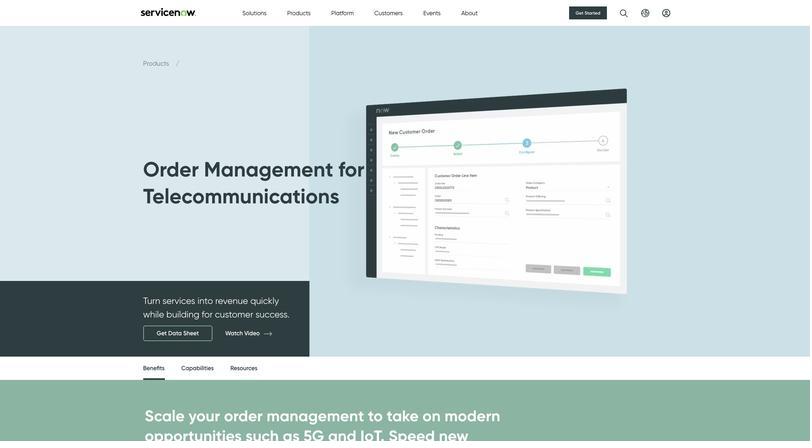 Task type: locate. For each thing, give the bounding box(es) containing it.
get data sheet
[[157, 330, 199, 337]]

order
[[224, 406, 263, 426]]

capabilities link
[[181, 357, 214, 381]]

opportunities
[[145, 427, 242, 441]]

management
[[204, 156, 333, 182]]

1 vertical spatial for
[[202, 309, 213, 320]]

about button
[[462, 9, 478, 17]]

0 vertical spatial for
[[339, 156, 365, 182]]

quickly
[[250, 295, 279, 306]]

go to servicenow account image
[[663, 9, 671, 17]]

products for products popup button
[[287, 10, 311, 16]]

data
[[168, 330, 182, 337]]

watch video
[[225, 330, 261, 337]]

1 vertical spatial get
[[157, 330, 167, 337]]

scale
[[145, 406, 185, 426]]

get left started
[[576, 10, 584, 16]]

your
[[189, 406, 220, 426]]

make order management more reliable and grow revenue image
[[85, 26, 674, 357]]

1 horizontal spatial products
[[287, 10, 311, 16]]

and
[[328, 427, 357, 441]]

get
[[576, 10, 584, 16], [157, 330, 167, 337]]

5g
[[304, 427, 324, 441]]

solutions button
[[243, 9, 267, 17]]

0 vertical spatial get
[[576, 10, 584, 16]]

1 horizontal spatial get
[[576, 10, 584, 16]]

0 vertical spatial products
[[287, 10, 311, 16]]

customer
[[215, 309, 253, 320]]

events
[[424, 10, 441, 16]]

0 horizontal spatial products
[[143, 60, 171, 67]]

get left "data"
[[157, 330, 167, 337]]

events button
[[424, 9, 441, 17]]

platform
[[332, 10, 354, 16]]

take
[[387, 406, 419, 426]]

building
[[166, 309, 199, 320]]

platform button
[[332, 9, 354, 17]]

started
[[585, 10, 601, 16]]

1 horizontal spatial for
[[339, 156, 365, 182]]

products
[[287, 10, 311, 16], [143, 60, 171, 67]]

1 vertical spatial products
[[143, 60, 171, 67]]

0 horizontal spatial for
[[202, 309, 213, 320]]

for
[[339, 156, 365, 182], [202, 309, 213, 320]]

get for get data sheet
[[157, 330, 167, 337]]

watch video link
[[225, 330, 282, 337]]

scale your order management to take on modern opportunities such as 5g and iot. speed ne
[[145, 406, 501, 441]]

products button
[[287, 9, 311, 17]]

0 horizontal spatial get
[[157, 330, 167, 337]]

solutions
[[243, 10, 267, 16]]

into
[[198, 295, 213, 306]]

customers
[[375, 10, 403, 16]]

get data sheet link
[[143, 326, 213, 341]]



Task type: describe. For each thing, give the bounding box(es) containing it.
management
[[267, 406, 364, 426]]

get started link
[[570, 6, 607, 19]]

iot.
[[361, 427, 385, 441]]

capabilities
[[181, 365, 214, 372]]

order
[[143, 156, 199, 182]]

resources link
[[231, 357, 258, 381]]

get started
[[576, 10, 601, 16]]

such
[[246, 427, 279, 441]]

speed
[[389, 427, 435, 441]]

benefits link
[[143, 357, 165, 382]]

modern
[[445, 406, 501, 426]]

telecommunications
[[143, 183, 340, 209]]

while
[[143, 309, 164, 320]]

about
[[462, 10, 478, 16]]

for inside the 'order management for telecommunications'
[[339, 156, 365, 182]]

resources
[[231, 365, 258, 372]]

success.
[[256, 309, 290, 320]]

video
[[244, 330, 260, 337]]

products link
[[143, 60, 171, 67]]

products for products link
[[143, 60, 171, 67]]

get for get started
[[576, 10, 584, 16]]

order management for telecommunications
[[143, 156, 365, 209]]

turn
[[143, 295, 160, 306]]

for inside turn services into revenue quickly while building for customer success.
[[202, 309, 213, 320]]

as
[[283, 427, 300, 441]]

services
[[163, 295, 195, 306]]

customers button
[[375, 9, 403, 17]]

servicenow image
[[140, 8, 197, 16]]

watch
[[225, 330, 243, 337]]

on
[[423, 406, 441, 426]]

to
[[368, 406, 383, 426]]

turn services into revenue quickly while building for customer success.
[[143, 295, 290, 320]]

revenue
[[215, 295, 248, 306]]

sheet
[[183, 330, 199, 337]]

benefits
[[143, 365, 165, 372]]



Task type: vqa. For each thing, say whether or not it's contained in the screenshot.
how on the right of the page
no



